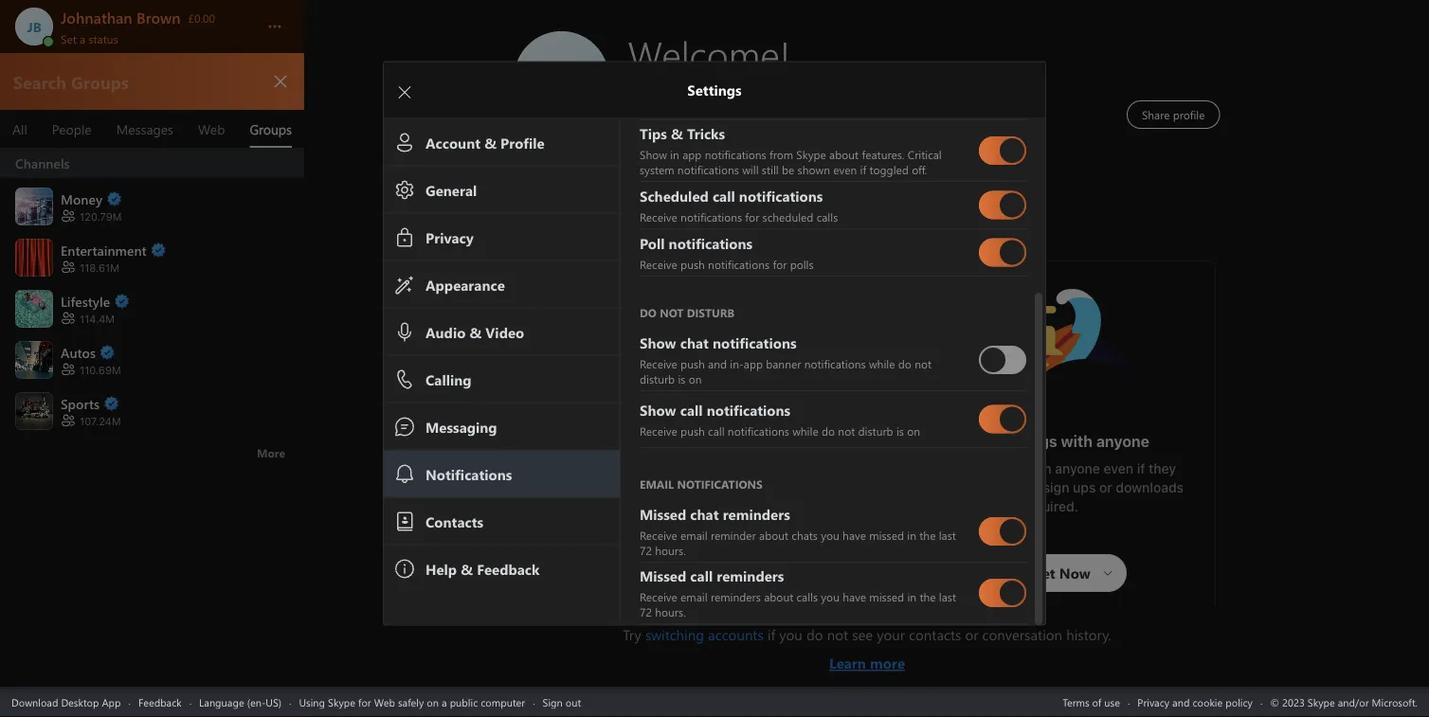 Task type: vqa. For each thing, say whether or not it's contained in the screenshot.
better!
no



Task type: locate. For each thing, give the bounding box(es) containing it.
0 vertical spatial for
[[745, 209, 760, 225]]

1 vertical spatial 72
[[640, 605, 652, 620]]

and up the thing!
[[811, 471, 834, 486]]

about inside receive email reminder about chats you have missed in the last 72 hours.
[[759, 528, 789, 544]]

0 vertical spatial and
[[708, 357, 727, 372]]

tab list
[[0, 110, 304, 148]]

1 vertical spatial do
[[822, 424, 835, 439]]

0 horizontal spatial skype
[[328, 695, 355, 710]]

anyone
[[1096, 433, 1149, 451], [1055, 461, 1100, 477]]

1 horizontal spatial even
[[1104, 461, 1133, 477]]

a
[[80, 31, 85, 46], [768, 490, 776, 505], [442, 695, 447, 710]]

not inside receive push and in-app banner notifications while do not disturb is on
[[915, 357, 932, 372]]

1 vertical spatial a
[[768, 490, 776, 505]]

1 vertical spatial skype
[[731, 442, 776, 460]]

0 vertical spatial about
[[830, 147, 859, 163]]

1 vertical spatial disturb
[[858, 424, 894, 439]]

2 horizontal spatial a
[[768, 490, 776, 505]]

1 vertical spatial app
[[744, 357, 763, 372]]

on left in-
[[689, 372, 702, 387]]

notifications right banner
[[804, 357, 866, 372]]

not left see on the bottom of the page
[[827, 626, 848, 645]]

contacts
[[909, 626, 962, 645]]

a right set
[[80, 31, 85, 46]]

email inside receive email reminder about chats you have missed in the last 72 hours.
[[681, 528, 708, 544]]

sign
[[543, 695, 563, 710]]

if left toggled
[[860, 163, 867, 178]]

2 horizontal spatial skype
[[797, 147, 826, 163]]

or inside share the invite with anyone even if they aren't on skype. no sign ups or downloads required.
[[1099, 480, 1112, 496]]

as
[[826, 607, 839, 626]]

0 horizontal spatial skype.
[[652, 490, 695, 505]]

you for calls
[[821, 590, 840, 605]]

72 up try at the bottom left of the page
[[640, 605, 652, 620]]

calls for scheduled
[[817, 209, 838, 225]]

and left 'cookie'
[[1173, 695, 1190, 710]]

downloads
[[1116, 480, 1184, 496]]

disturb up what's
[[640, 372, 675, 387]]

2 vertical spatial about
[[764, 590, 794, 605]]

receive down the 'system'
[[640, 209, 678, 225]]

4 receive from the top
[[640, 424, 678, 439]]

receive email reminders about calls you have missed in the last 72 hours.
[[640, 590, 960, 620]]

0 vertical spatial a
[[80, 31, 85, 46]]

114.4m
[[80, 313, 115, 325]]

do inside try switching accounts if you do not see your contacts or conversation history. learn more
[[807, 626, 823, 645]]

the
[[963, 461, 984, 477], [693, 471, 713, 486], [920, 528, 936, 544], [920, 590, 936, 605]]

disturb inside receive push and in-app banner notifications while do not disturb is on
[[640, 372, 675, 387]]

not down receive push and in-app banner notifications while do not disturb is on
[[838, 424, 855, 439]]

of
[[1093, 695, 1102, 710]]

email left reminder
[[681, 528, 708, 544]]

if inside share the invite with anyone even if they aren't on skype. no sign ups or downloads required.
[[1137, 461, 1145, 477]]

about inside receive email reminders about calls you have missed in the last 72 hours.
[[764, 590, 794, 605]]

3 push from the top
[[681, 424, 705, 439]]

calls inside receive email reminders about calls you have missed in the last 72 hours.
[[797, 590, 818, 605]]

the inside receive email reminders about calls you have missed in the last 72 hours.
[[920, 590, 936, 605]]

hours. left reminder
[[655, 544, 686, 559]]

have inside receive email reminders about calls you have missed in the last 72 hours.
[[843, 590, 867, 605]]

have right chats
[[843, 528, 866, 544]]

skype right using
[[328, 695, 355, 710]]

0 horizontal spatial app
[[683, 147, 702, 163]]

skype down receive push call notifications while do not disturb is on at the bottom of page
[[731, 442, 776, 460]]

reminders
[[711, 590, 761, 605]]

last inside receive email reminder about chats you have missed in the last 72 hours.
[[939, 528, 956, 544]]

in down call
[[714, 442, 727, 460]]

1 email from the top
[[681, 528, 708, 544]]

if
[[860, 163, 867, 178], [1137, 461, 1145, 477], [768, 626, 776, 645]]

receive for receive push notifications for polls
[[640, 257, 678, 272]]

0 vertical spatial do
[[898, 357, 912, 372]]

calls up signed at the bottom
[[797, 590, 818, 605]]

last for receive email reminders about calls you have missed in the last 72 hours.
[[939, 590, 956, 605]]

0 vertical spatial skype
[[797, 147, 826, 163]]

and inside stay up to date with the latest features and updates in skype. don't miss a thing!
[[811, 471, 834, 486]]

last down aren't
[[939, 528, 956, 544]]

0 vertical spatial not
[[915, 357, 932, 372]]

2 push from the top
[[681, 357, 705, 372]]

terms of use link
[[1063, 695, 1120, 710]]

0 vertical spatial hours.
[[655, 544, 686, 559]]

receive for receive push call notifications while do not disturb is on
[[640, 424, 678, 439]]

0 horizontal spatial for
[[358, 695, 371, 710]]

2 email from the top
[[681, 590, 708, 605]]

about left chats
[[759, 528, 789, 544]]

3 receive from the top
[[640, 357, 678, 372]]

the down easy
[[963, 461, 984, 477]]

even
[[833, 163, 857, 178], [1104, 461, 1133, 477]]

skype inside show in app notifications from skype about features. critical system notifications will still be shown even if toggled off.
[[797, 147, 826, 163]]

1 vertical spatial hours.
[[655, 605, 686, 620]]

2 vertical spatial push
[[681, 424, 705, 439]]

for for using skype for web safely on a public computer
[[358, 695, 371, 710]]

push up launch
[[681, 257, 705, 272]]

1 horizontal spatial and
[[811, 471, 834, 486]]

about left features.
[[830, 147, 859, 163]]

skype. down the invite
[[975, 480, 1018, 496]]

language
[[199, 695, 244, 710]]

notifications inside receive push and in-app banner notifications while do not disturb is on
[[804, 357, 866, 372]]

2 missed from the top
[[870, 590, 904, 605]]

on down share
[[956, 480, 972, 496]]

1 horizontal spatial app
[[744, 357, 763, 372]]

you down receive email reminders about calls you have missed in the last 72 hours.
[[780, 626, 803, 645]]

about up the you are signed in as
[[764, 590, 794, 605]]

0 vertical spatial you
[[821, 528, 840, 544]]

in up contacts
[[908, 590, 917, 605]]

shown
[[798, 163, 830, 178]]

app inside receive push and in-app banner notifications while do not disturb is on
[[744, 357, 763, 372]]

1 vertical spatial missed
[[870, 590, 904, 605]]

in inside stay up to date with the latest features and updates in skype. don't miss a thing!
[[637, 490, 648, 505]]

even right the "shown"
[[833, 163, 857, 178]]

sign
[[1043, 480, 1069, 496]]

disturb
[[640, 372, 675, 387], [858, 424, 894, 439]]

with up no
[[1025, 461, 1051, 477]]

6 receive from the top
[[640, 590, 678, 605]]

missed inside receive email reminders about calls you have missed in the last 72 hours.
[[870, 590, 904, 605]]

0 horizontal spatial a
[[80, 31, 85, 46]]

and inside receive push and in-app banner notifications while do not disturb is on
[[708, 357, 727, 372]]

you
[[714, 607, 737, 626]]

terms of use
[[1063, 695, 1120, 710]]

2 receive from the top
[[640, 257, 678, 272]]

the down aren't
[[920, 528, 936, 544]]

the up contacts
[[920, 590, 936, 605]]

anyone up they
[[1096, 433, 1149, 451]]

1 horizontal spatial or
[[1099, 480, 1112, 496]]

is left in-
[[678, 372, 686, 387]]

or
[[1099, 480, 1112, 496], [965, 626, 979, 645]]

0 vertical spatial have
[[843, 528, 866, 544]]

0 vertical spatial email
[[681, 528, 708, 544]]

0 vertical spatial if
[[860, 163, 867, 178]]

push inside receive push and in-app banner notifications while do not disturb is on
[[681, 357, 705, 372]]

have inside receive email reminder about chats you have missed in the last 72 hours.
[[843, 528, 866, 544]]

1 vertical spatial and
[[811, 471, 834, 486]]

on inside share the invite with anyone even if they aren't on skype. no sign ups or downloads required.
[[956, 480, 972, 496]]

easy meetings with anyone
[[950, 433, 1149, 451]]

1 horizontal spatial skype
[[731, 442, 776, 460]]

hours. up switching
[[655, 605, 686, 620]]

72 inside receive email reminders about calls you have missed in the last 72 hours.
[[640, 605, 652, 620]]

0 vertical spatial push
[[681, 257, 705, 272]]

safely
[[398, 695, 424, 710]]

notifications up receive push notifications for polls
[[681, 209, 742, 225]]

you for chats
[[821, 528, 840, 544]]

with up ups
[[1061, 433, 1093, 451]]

5 receive from the top
[[640, 528, 678, 544]]

1 last from the top
[[939, 528, 956, 544]]

0 vertical spatial even
[[833, 163, 857, 178]]

invite
[[987, 461, 1021, 477]]

1 vertical spatial anyone
[[1055, 461, 1100, 477]]

1 hours. from the top
[[655, 544, 686, 559]]

1 72 from the top
[[640, 544, 652, 559]]

aren't
[[916, 480, 953, 496]]

for left web
[[358, 695, 371, 710]]

email inside receive email reminders about calls you have missed in the last 72 hours.
[[681, 590, 708, 605]]

push
[[681, 257, 705, 272], [681, 357, 705, 372], [681, 424, 705, 439]]

with right date
[[663, 471, 689, 486]]

with inside share the invite with anyone even if they aren't on skype. no sign ups or downloads required.
[[1025, 461, 1051, 477]]

missed right chats
[[869, 528, 904, 544]]

in inside receive email reminders about calls you have missed in the last 72 hours.
[[908, 590, 917, 605]]

0 vertical spatial disturb
[[640, 372, 675, 387]]

and
[[708, 357, 727, 372], [811, 471, 834, 486], [1173, 695, 1190, 710]]

receive down date
[[640, 528, 678, 544]]

push left in-
[[681, 357, 705, 372]]

push for call
[[681, 424, 705, 439]]

0 vertical spatial 72
[[640, 544, 652, 559]]

0 vertical spatial or
[[1099, 480, 1112, 496]]

on right safely
[[427, 695, 439, 710]]

have up see on the bottom of the page
[[843, 590, 867, 605]]

receive inside receive push and in-app banner notifications while do not disturb is on
[[640, 357, 678, 372]]

2 hours. from the top
[[655, 605, 686, 620]]

for left scheduled
[[745, 209, 760, 225]]

0 horizontal spatial with
[[663, 471, 689, 486]]

in right show at left
[[670, 147, 680, 163]]

receive push notifications for polls
[[640, 257, 814, 272]]

app inside show in app notifications from skype about features. critical system notifications will still be shown even if toggled off.
[[683, 147, 702, 163]]

missed up your
[[870, 590, 904, 605]]

0 horizontal spatial disturb
[[640, 372, 675, 387]]

Poll notifications, Receive push notifications for polls checkbox
[[979, 231, 1027, 275]]

receive for receive notifications for scheduled calls
[[640, 209, 678, 225]]

receive up switching
[[640, 590, 678, 605]]

not inside try switching accounts if you do not see your contacts or conversation history. learn more
[[827, 626, 848, 645]]

you up as
[[821, 590, 840, 605]]

have
[[843, 528, 866, 544], [843, 590, 867, 605]]

from
[[770, 147, 793, 163]]

0 horizontal spatial or
[[965, 626, 979, 645]]

is
[[678, 372, 686, 387], [897, 424, 904, 439]]

not for see
[[827, 626, 848, 645]]

do for see
[[807, 626, 823, 645]]

2 last from the top
[[939, 590, 956, 605]]

1 vertical spatial you
[[821, 590, 840, 605]]

1 vertical spatial last
[[939, 590, 956, 605]]

about
[[830, 147, 859, 163], [759, 528, 789, 544], [764, 590, 794, 605]]

will
[[742, 163, 759, 178]]

1 vertical spatial have
[[843, 590, 867, 605]]

do for disturb
[[822, 424, 835, 439]]

1 vertical spatial or
[[965, 626, 979, 645]]

0 vertical spatial last
[[939, 528, 956, 544]]

1 vertical spatial for
[[773, 257, 787, 272]]

app
[[683, 147, 702, 163], [744, 357, 763, 372]]

last inside receive email reminders about calls you have missed in the last 72 hours.
[[939, 590, 956, 605]]

0 vertical spatial is
[[678, 372, 686, 387]]

accounts
[[708, 626, 764, 645]]

toggled
[[870, 163, 909, 178]]

you right chats
[[821, 528, 840, 544]]

1 receive from the top
[[640, 209, 678, 225]]

2 vertical spatial you
[[780, 626, 803, 645]]

skype. down date
[[652, 490, 695, 505]]

0 horizontal spatial is
[[678, 372, 686, 387]]

or right ups
[[1099, 480, 1112, 496]]

you inside receive email reminder about chats you have missed in the last 72 hours.
[[821, 528, 840, 544]]

even up the "downloads"
[[1104, 461, 1133, 477]]

app right the 'system'
[[683, 147, 702, 163]]

1 horizontal spatial for
[[745, 209, 760, 225]]

web
[[374, 695, 395, 710]]

receive down launch
[[640, 357, 678, 372]]

2 horizontal spatial and
[[1173, 695, 1190, 710]]

0 vertical spatial app
[[683, 147, 702, 163]]

1 vertical spatial even
[[1104, 461, 1133, 477]]

email up switching accounts link
[[681, 590, 708, 605]]

receive for receive email reminders about calls you have missed in the last 72 hours.
[[640, 590, 678, 605]]

skype right be
[[797, 147, 826, 163]]

push for and
[[681, 357, 705, 372]]

the inside receive email reminder about chats you have missed in the last 72 hours.
[[920, 528, 936, 544]]

2 vertical spatial skype
[[328, 695, 355, 710]]

the inside stay up to date with the latest features and updates in skype. don't miss a thing!
[[693, 471, 713, 486]]

while
[[869, 357, 895, 372], [793, 424, 819, 439]]

last up contacts
[[939, 590, 956, 605]]

cookie
[[1193, 695, 1223, 710]]

signed
[[765, 607, 806, 626]]

do inside receive push and in-app banner notifications while do not disturb is on
[[898, 357, 912, 372]]

hours. inside receive email reminder about chats you have missed in the last 72 hours.
[[655, 544, 686, 559]]

you
[[821, 528, 840, 544], [821, 590, 840, 605], [780, 626, 803, 645]]

receive
[[640, 209, 678, 225], [640, 257, 678, 272], [640, 357, 678, 372], [640, 424, 678, 439], [640, 528, 678, 544], [640, 590, 678, 605]]

110.69m
[[80, 364, 121, 377]]

have for calls
[[843, 590, 867, 605]]

1 missed from the top
[[869, 528, 904, 544]]

1 vertical spatial about
[[759, 528, 789, 544]]

missed inside receive email reminder about chats you have missed in the last 72 hours.
[[869, 528, 904, 544]]

receive inside receive email reminder about chats you have missed in the last 72 hours.
[[640, 528, 678, 544]]

1 horizontal spatial a
[[442, 695, 447, 710]]

receive up what's
[[640, 424, 678, 439]]

72 for receive email reminders about calls you have missed in the last 72 hours.
[[640, 605, 652, 620]]

try switching accounts if you do not see your contacts or conversation history. learn more
[[623, 626, 1112, 673]]

1 horizontal spatial while
[[869, 357, 895, 372]]

0 horizontal spatial while
[[793, 424, 819, 439]]

0 vertical spatial missed
[[869, 528, 904, 544]]

polls
[[790, 257, 814, 272]]

0 horizontal spatial if
[[768, 626, 776, 645]]

72
[[640, 544, 652, 559], [640, 605, 652, 620]]

72 inside receive email reminder about chats you have missed in the last 72 hours.
[[640, 544, 652, 559]]

if up the "downloads"
[[1137, 461, 1145, 477]]

72 for receive email reminder about chats you have missed in the last 72 hours.
[[640, 544, 652, 559]]

what's
[[622, 442, 674, 460]]

1 have from the top
[[843, 528, 866, 544]]

list item
[[0, 149, 304, 180]]

72 down date
[[640, 544, 652, 559]]

hours. inside receive email reminders about calls you have missed in the last 72 hours.
[[655, 605, 686, 620]]

0 horizontal spatial and
[[708, 357, 727, 372]]

2 vertical spatial for
[[358, 695, 371, 710]]

notifications dialog
[[383, 0, 1074, 626]]

1 push from the top
[[681, 257, 705, 272]]

1 vertical spatial calls
[[797, 590, 818, 605]]

in down date
[[637, 490, 648, 505]]

calls right scheduled
[[817, 209, 838, 225]]

push up new
[[681, 424, 705, 439]]

show
[[640, 147, 667, 163]]

in inside receive email reminder about chats you have missed in the last 72 hours.
[[907, 528, 917, 544]]

Scheduled call notifications, Receive notifications for scheduled calls checkbox
[[979, 184, 1027, 228]]

1 horizontal spatial skype.
[[975, 480, 1018, 496]]

missed for calls
[[870, 590, 904, 605]]

2 horizontal spatial with
[[1061, 433, 1093, 451]]

no
[[1022, 480, 1040, 496]]

1 horizontal spatial disturb
[[858, 424, 894, 439]]

2 vertical spatial not
[[827, 626, 848, 645]]

anyone inside share the invite with anyone even if they aren't on skype. no sign ups or downloads required.
[[1055, 461, 1100, 477]]

1 vertical spatial is
[[897, 424, 904, 439]]

Show chat notifications, Receive push and in-app banner notifications while do not disturb is on checkbox
[[979, 339, 1027, 382]]

us)
[[266, 695, 282, 710]]

1 horizontal spatial is
[[897, 424, 904, 439]]

even inside share the invite with anyone even if they aren't on skype. no sign ups or downloads required.
[[1104, 461, 1133, 477]]

Show call notifications, Receive push call notifications while do not disturb is on checkbox
[[979, 398, 1027, 442]]

with inside stay up to date with the latest features and updates in skype. don't miss a thing!
[[663, 471, 689, 486]]

email
[[681, 528, 708, 544], [681, 590, 708, 605]]

2 vertical spatial and
[[1173, 695, 1190, 710]]

status
[[89, 31, 118, 46]]

0 horizontal spatial even
[[833, 163, 857, 178]]

you inside receive email reminders about calls you have missed in the last 72 hours.
[[821, 590, 840, 605]]

using skype for web safely on a public computer
[[299, 695, 525, 710]]

in down aren't
[[907, 528, 917, 544]]

2 vertical spatial do
[[807, 626, 823, 645]]

2 vertical spatial if
[[768, 626, 776, 645]]

1 vertical spatial if
[[1137, 461, 1145, 477]]

thing!
[[779, 490, 815, 505]]

what's new in skype
[[622, 442, 776, 460]]

notifications
[[705, 147, 767, 163], [678, 163, 739, 178], [681, 209, 742, 225], [708, 257, 770, 272], [804, 357, 866, 372], [728, 424, 789, 439]]

last
[[939, 528, 956, 544], [939, 590, 956, 605]]

using
[[299, 695, 325, 710]]

is left easy
[[897, 424, 904, 439]]

if right are
[[768, 626, 776, 645]]

1 vertical spatial not
[[838, 424, 855, 439]]

receive up launch
[[640, 257, 678, 272]]

while inside receive push and in-app banner notifications while do not disturb is on
[[869, 357, 895, 372]]

a left public at the left
[[442, 695, 447, 710]]

on
[[689, 372, 702, 387], [907, 424, 921, 439], [956, 480, 972, 496], [427, 695, 439, 710]]

and left in-
[[708, 357, 727, 372]]

the up don't
[[693, 471, 713, 486]]

not left the show chat notifications, receive push and in-app banner notifications while do not disturb is on option
[[915, 357, 932, 372]]

a down features
[[768, 490, 776, 505]]

if inside try switching accounts if you do not see your contacts or conversation history. learn more
[[768, 626, 776, 645]]

2 horizontal spatial if
[[1137, 461, 1145, 477]]

1 horizontal spatial if
[[860, 163, 867, 178]]

1 vertical spatial push
[[681, 357, 705, 372]]

1 horizontal spatial with
[[1025, 461, 1051, 477]]

Tips & Tricks, Show in app notifications from Skype about features. Critical system notifications will still be shown even if toggled off. checkbox
[[979, 129, 1027, 173]]

0 vertical spatial while
[[869, 357, 895, 372]]

anyone up ups
[[1055, 461, 1100, 477]]

receive push call notifications while do not disturb is on
[[640, 424, 921, 439]]

is inside receive push and in-app banner notifications while do not disturb is on
[[678, 372, 686, 387]]

app left banner
[[744, 357, 763, 372]]

receive inside receive email reminders about calls you have missed in the last 72 hours.
[[640, 590, 678, 605]]

for left polls at the right top of page
[[773, 257, 787, 272]]

2 have from the top
[[843, 590, 867, 605]]

disturb left easy
[[858, 424, 894, 439]]

0 vertical spatial calls
[[817, 209, 838, 225]]

with
[[1061, 433, 1093, 451], [1025, 461, 1051, 477], [663, 471, 689, 486]]

banner
[[766, 357, 801, 372]]

2 72 from the top
[[640, 605, 652, 620]]

or right contacts
[[965, 626, 979, 645]]

1 vertical spatial email
[[681, 590, 708, 605]]



Task type: describe. For each thing, give the bounding box(es) containing it.
2 horizontal spatial for
[[773, 257, 787, 272]]

in-
[[730, 357, 744, 372]]

107.24m
[[80, 415, 121, 428]]

120.79m
[[80, 211, 122, 223]]

mansurfer
[[993, 281, 1061, 301]]

meetings
[[989, 433, 1057, 451]]

in inside show in app notifications from skype about features. critical system notifications will still be shown even if toggled off.
[[670, 147, 680, 163]]

language (en-us) link
[[199, 695, 282, 710]]

share
[[924, 461, 960, 477]]

download
[[11, 695, 58, 710]]

reminder
[[711, 528, 756, 544]]

desktop
[[61, 695, 99, 710]]

channels group
[[0, 149, 304, 470]]

receive email reminder about chats you have missed in the last 72 hours.
[[640, 528, 959, 559]]

be
[[782, 163, 795, 178]]

stay
[[564, 471, 592, 486]]

2 vertical spatial a
[[442, 695, 447, 710]]

miss
[[736, 490, 765, 505]]

have for chats
[[843, 528, 866, 544]]

computer
[[481, 695, 525, 710]]

privacy
[[1138, 695, 1170, 710]]

hours. for receive email reminders about calls you have missed in the last 72 hours.
[[655, 605, 686, 620]]

privacy and cookie policy link
[[1138, 695, 1253, 710]]

if inside show in app notifications from skype about features. critical system notifications will still be shown even if toggled off.
[[860, 163, 867, 178]]

policy
[[1226, 695, 1253, 710]]

switching accounts link
[[645, 626, 764, 645]]

language (en-us)
[[199, 695, 282, 710]]

a inside stay up to date with the latest features and updates in skype. don't miss a thing!
[[768, 490, 776, 505]]

privacy and cookie policy
[[1138, 695, 1253, 710]]

switching
[[645, 626, 704, 645]]

are
[[741, 607, 761, 626]]

last for receive email reminder about chats you have missed in the last 72 hours.
[[939, 528, 956, 544]]

scheduled
[[763, 209, 814, 225]]

still
[[762, 163, 779, 178]]

receive push and in-app banner notifications while do not disturb is on
[[640, 357, 935, 387]]

1 vertical spatial while
[[793, 424, 819, 439]]

missed for chats
[[869, 528, 904, 544]]

you inside try switching accounts if you do not see your contacts or conversation history. learn more
[[780, 626, 803, 645]]

Missed call reminders, Receive email reminders about calls you have missed in the last 72 hours. checkbox
[[979, 572, 1027, 616]]

118.61m
[[80, 262, 119, 274]]

in left as
[[810, 607, 822, 626]]

out
[[566, 695, 581, 710]]

a inside button
[[80, 31, 85, 46]]

see
[[852, 626, 873, 645]]

use
[[1105, 695, 1120, 710]]

easy
[[950, 433, 985, 451]]

calls for about
[[797, 590, 818, 605]]

updates
[[583, 490, 634, 505]]

set a status
[[61, 31, 118, 46]]

skype. inside share the invite with anyone even if they aren't on skype. no sign ups or downloads required.
[[975, 480, 1018, 496]]

terms
[[1063, 695, 1090, 710]]

the inside share the invite with anyone even if they aren't on skype. no sign ups or downloads required.
[[963, 461, 984, 477]]

Search Groups text field
[[11, 69, 255, 94]]

about inside show in app notifications from skype about features. critical system notifications will still be shown even if toggled off.
[[830, 147, 859, 163]]

required.
[[1022, 499, 1078, 515]]

latest
[[717, 471, 752, 486]]

set
[[61, 31, 77, 46]]

new
[[678, 442, 710, 460]]

on left easy
[[907, 424, 921, 439]]

about for calls
[[764, 590, 794, 605]]

call
[[708, 424, 725, 439]]

notifications left will
[[678, 163, 739, 178]]

they
[[1148, 461, 1176, 477]]

off.
[[912, 163, 927, 178]]

receive notifications for scheduled calls
[[640, 209, 838, 225]]

conversation
[[983, 626, 1063, 645]]

notifications down receive notifications for scheduled calls
[[708, 257, 770, 272]]

learn
[[829, 654, 866, 673]]

notifications right call
[[728, 424, 789, 439]]

chats
[[792, 528, 818, 544]]

receive for receive push and in-app banner notifications while do not disturb is on
[[640, 357, 678, 372]]

features.
[[862, 147, 905, 163]]

(en-
[[247, 695, 266, 710]]

email for reminder
[[681, 528, 708, 544]]

learn more link
[[623, 645, 1112, 673]]

download desktop app link
[[11, 695, 121, 710]]

critical
[[908, 147, 942, 163]]

not for disturb
[[838, 424, 855, 439]]

features
[[755, 471, 807, 486]]

about for chats
[[759, 528, 789, 544]]

set a status button
[[61, 27, 248, 46]]

share the invite with anyone even if they aren't on skype. no sign ups or downloads required.
[[916, 461, 1187, 515]]

Missed chat reminders, Receive email reminder about chats you have missed in the last 72 hours. checkbox
[[979, 510, 1027, 554]]

email for reminders
[[681, 590, 708, 605]]

your
[[877, 626, 905, 645]]

history.
[[1067, 626, 1112, 645]]

or inside try switching accounts if you do not see your contacts or conversation history. learn more
[[965, 626, 979, 645]]

you are signed in as
[[714, 607, 843, 626]]

show in app notifications from skype about features. critical system notifications will still be shown even if toggled off.
[[640, 147, 945, 178]]

sign out
[[543, 695, 581, 710]]

receive for receive email reminder about chats you have missed in the last 72 hours.
[[640, 528, 678, 544]]

download desktop app
[[11, 695, 121, 710]]

app
[[102, 695, 121, 710]]

push for notifications
[[681, 257, 705, 272]]

date
[[631, 471, 659, 486]]

using skype for web safely on a public computer link
[[299, 695, 525, 710]]

stay up to date with the latest features and updates in skype. don't miss a thing!
[[564, 471, 837, 505]]

skype. inside stay up to date with the latest features and updates in skype. don't miss a thing!
[[652, 490, 695, 505]]

feedback
[[138, 695, 182, 710]]

more
[[870, 654, 905, 673]]

up
[[596, 471, 612, 486]]

feedback link
[[138, 695, 182, 710]]

notifications left from
[[705, 147, 767, 163]]

on inside receive push and in-app banner notifications while do not disturb is on
[[689, 372, 702, 387]]

ups
[[1073, 480, 1096, 496]]

launch
[[642, 290, 686, 310]]

0 vertical spatial anyone
[[1096, 433, 1149, 451]]

hours. for receive email reminder about chats you have missed in the last 72 hours.
[[655, 544, 686, 559]]

try
[[623, 626, 642, 645]]

even inside show in app notifications from skype about features. critical system notifications will still be shown even if toggled off.
[[833, 163, 857, 178]]

for for receive notifications for scheduled calls
[[745, 209, 760, 225]]

to
[[615, 471, 628, 486]]



